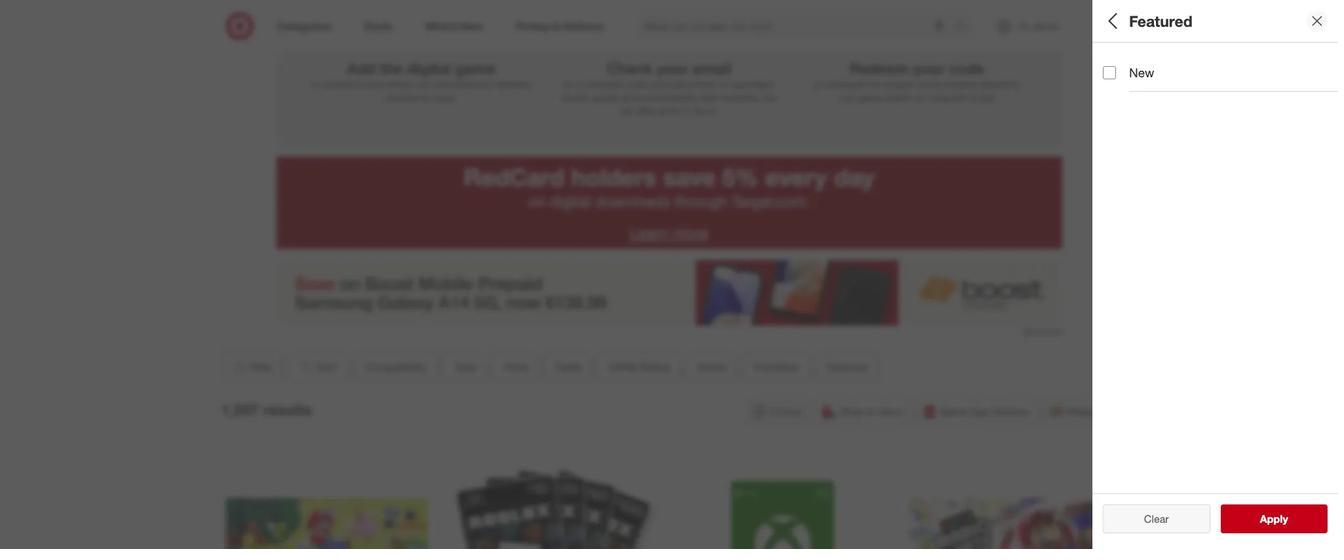 Task type: locate. For each thing, give the bounding box(es) containing it.
1 vertical spatial featured
[[827, 360, 868, 373]]

1 horizontal spatial featured
[[1130, 12, 1193, 30]]

0 horizontal spatial content
[[322, 79, 354, 90]]

results
[[263, 401, 312, 419], [1269, 512, 1302, 525]]

0 vertical spatial or
[[311, 79, 320, 90]]

1 horizontal spatial on
[[718, 79, 729, 90]]

your up instructions
[[657, 59, 689, 77]]

compatibility
[[1103, 56, 1182, 71], [365, 360, 426, 373]]

the
[[380, 59, 403, 77], [478, 79, 491, 90], [867, 79, 880, 90]]

instructions
[[668, 79, 716, 90]]

to inside check your email for a download code and instructions on next steps. emails usually arrive immediately after purchase, but can take up to 4+ hours.
[[670, 105, 678, 116]]

the down redeem
[[867, 79, 880, 90]]

results right '1,557'
[[263, 401, 312, 419]]

2 download from the left
[[825, 79, 865, 90]]

shop in store button
[[816, 397, 911, 426]]

digital down holders
[[550, 192, 591, 211]]

0 vertical spatial compatibility
[[1103, 56, 1182, 71]]

next
[[731, 79, 749, 90]]

game inside add the digital game or content to your online cart and follow the checkout process as usual.
[[455, 59, 495, 77]]

and
[[433, 79, 449, 90], [650, 79, 665, 90]]

to right "up"
[[670, 105, 678, 116]]

1 download from the left
[[584, 79, 624, 90]]

take
[[637, 105, 654, 116]]

2 clear from the left
[[1145, 512, 1169, 525]]

0 horizontal spatial download
[[584, 79, 624, 90]]

0 vertical spatial compatibility button
[[1103, 43, 1329, 88]]

super mario party - nintendo switch image
[[910, 454, 1113, 549], [910, 454, 1113, 549]]

new super mario bros u deluxe - nintendo switch image
[[226, 454, 428, 549], [226, 454, 428, 549]]

0 horizontal spatial code
[[627, 79, 647, 90]]

1 horizontal spatial and
[[650, 79, 665, 90]]

code up the purchased
[[949, 59, 985, 77]]

save
[[663, 162, 716, 192]]

results for see results
[[1269, 512, 1302, 525]]

digital
[[407, 59, 451, 77], [550, 192, 591, 211]]

code inside check your email for a download code and instructions on next steps. emails usually arrive immediately after purchase, but can take up to 4+ hours.
[[627, 79, 647, 90]]

digital up cart
[[407, 59, 451, 77]]

store
[[879, 405, 903, 418]]

1 horizontal spatial compatibility
[[1103, 56, 1182, 71]]

download down redeem
[[825, 79, 865, 90]]

enjoy!
[[971, 92, 996, 103]]

1 vertical spatial or
[[917, 92, 925, 103]]

your inside add the digital game or content to your online cart and follow the checkout process as usual.
[[367, 79, 385, 90]]

apply
[[1261, 512, 1289, 525]]

0 vertical spatial digital
[[407, 59, 451, 77]]

1 vertical spatial game
[[859, 92, 882, 103]]

process
[[386, 92, 418, 103]]

clear
[[1138, 512, 1163, 525], [1145, 512, 1169, 525]]

type button
[[443, 352, 487, 381]]

featured right all
[[1130, 12, 1193, 30]]

and up the usual.
[[433, 79, 449, 90]]

content up system
[[883, 79, 914, 90]]

cart
[[414, 79, 430, 90]]

usually
[[591, 92, 619, 103]]

all
[[1103, 12, 1122, 30]]

clear all button
[[1103, 505, 1211, 533]]

price
[[504, 360, 528, 373]]

code up arrive at the top left of the page
[[627, 79, 647, 90]]

up
[[657, 105, 667, 116]]

on
[[718, 79, 729, 90], [528, 192, 546, 211]]

content down add
[[322, 79, 354, 90]]

2 content from the left
[[883, 79, 914, 90]]

more
[[673, 224, 709, 243]]

usual.
[[433, 92, 457, 103]]

your down add
[[367, 79, 385, 90]]

1 horizontal spatial results
[[1269, 512, 1302, 525]]

rating
[[639, 360, 670, 373]]

apply button
[[1221, 505, 1328, 533]]

0 horizontal spatial on
[[528, 192, 546, 211]]

1,557
[[221, 401, 259, 419]]

download up usually
[[584, 79, 624, 90]]

to inside add the digital game or content to your online cart and follow the checkout process as usual.
[[356, 79, 364, 90]]

0 horizontal spatial compatibility button
[[353, 352, 438, 381]]

0 horizontal spatial the
[[380, 59, 403, 77]]

genre
[[697, 360, 726, 373]]

xbox gift card (digital) image
[[682, 454, 884, 549], [682, 454, 884, 549]]

clear inside button
[[1145, 512, 1169, 525]]

genre button
[[686, 352, 737, 381]]

0 vertical spatial code
[[949, 59, 985, 77]]

the right follow
[[478, 79, 491, 90]]

learn
[[630, 224, 669, 243]]

esrb rating button
[[598, 352, 681, 381]]

1 horizontal spatial or
[[917, 92, 925, 103]]

on left next
[[718, 79, 729, 90]]

and up immediately
[[650, 79, 665, 90]]

compatibility inside all filters dialog
[[1103, 56, 1182, 71]]

3
[[912, 11, 923, 35]]

to
[[356, 79, 364, 90], [814, 79, 822, 90], [1013, 79, 1021, 90], [670, 105, 678, 116]]

code inside redeem your code to download the content you purchased directly to your game system or computer. enjoy!
[[949, 59, 985, 77]]

as
[[421, 92, 431, 103]]

every
[[765, 162, 827, 192]]

0 horizontal spatial featured
[[827, 360, 868, 373]]

0 vertical spatial featured
[[1130, 12, 1193, 30]]

on down redcard
[[528, 192, 546, 211]]

check your email for a download code and instructions on next steps. emails usually arrive immediately after purchase, but can take up to 4+ hours.
[[561, 59, 777, 116]]

game left system
[[859, 92, 882, 103]]

1 vertical spatial on
[[528, 192, 546, 211]]

to right the steps.
[[814, 79, 822, 90]]

compatibility button
[[1103, 43, 1329, 88], [353, 352, 438, 381]]

5%
[[722, 162, 759, 192]]

0 horizontal spatial digital
[[407, 59, 451, 77]]

2 horizontal spatial the
[[867, 79, 880, 90]]

your
[[657, 59, 689, 77], [913, 59, 945, 77], [367, 79, 385, 90], [839, 92, 857, 103]]

results right see
[[1269, 512, 1302, 525]]

featured
[[1130, 12, 1193, 30], [827, 360, 868, 373]]

day
[[971, 405, 989, 418]]

results inside see results button
[[1269, 512, 1302, 525]]

0 vertical spatial game
[[455, 59, 495, 77]]

1 horizontal spatial code
[[949, 59, 985, 77]]

delivery
[[992, 405, 1029, 418]]

game up follow
[[455, 59, 495, 77]]

on inside check your email for a download code and instructions on next steps. emails usually arrive immediately after purchase, but can take up to 4+ hours.
[[718, 79, 729, 90]]

download inside redeem your code to download the content you purchased directly to your game system or computer. enjoy!
[[825, 79, 865, 90]]

1 horizontal spatial download
[[825, 79, 865, 90]]

day
[[834, 162, 875, 192]]

see results button
[[1221, 505, 1328, 533]]

1 vertical spatial results
[[1269, 512, 1302, 525]]

check
[[607, 59, 653, 77]]

clear for clear
[[1145, 512, 1169, 525]]

0 horizontal spatial compatibility
[[365, 360, 426, 373]]

1 and from the left
[[433, 79, 449, 90]]

0 horizontal spatial results
[[263, 401, 312, 419]]

0 vertical spatial results
[[263, 401, 312, 419]]

0 horizontal spatial or
[[311, 79, 320, 90]]

and inside check your email for a download code and instructions on next steps. emails usually arrive immediately after purchase, but can take up to 4+ hours.
[[650, 79, 665, 90]]

2 and from the left
[[650, 79, 665, 90]]

the up online at top left
[[380, 59, 403, 77]]

1 vertical spatial code
[[627, 79, 647, 90]]

featured inside dialog
[[1130, 12, 1193, 30]]

content
[[322, 79, 354, 90], [883, 79, 914, 90]]

to down add
[[356, 79, 364, 90]]

redcard holders save 5% every day
[[464, 162, 875, 192]]

roblox gift card image
[[454, 454, 656, 549]]

featured up shop
[[827, 360, 868, 373]]

content inside add the digital game or content to your online cart and follow the checkout process as usual.
[[322, 79, 354, 90]]

0 horizontal spatial and
[[433, 79, 449, 90]]

1 horizontal spatial compatibility button
[[1103, 43, 1329, 88]]

through
[[675, 192, 728, 211]]

type
[[454, 360, 476, 373]]

1 horizontal spatial content
[[883, 79, 914, 90]]

1 horizontal spatial game
[[859, 92, 882, 103]]

and inside add the digital game or content to your online cart and follow the checkout process as usual.
[[433, 79, 449, 90]]

clear inside button
[[1138, 512, 1163, 525]]

emails
[[561, 92, 588, 103]]

checkout
[[493, 79, 531, 90]]

see
[[1247, 512, 1266, 525]]

search
[[949, 21, 980, 34]]

0 horizontal spatial game
[[455, 59, 495, 77]]

on digital downloads through target.com.
[[528, 192, 810, 211]]

0 vertical spatial on
[[718, 79, 729, 90]]

learn more
[[630, 224, 709, 243]]

or
[[311, 79, 320, 90], [917, 92, 925, 103]]

1 horizontal spatial digital
[[550, 192, 591, 211]]

game
[[455, 59, 495, 77], [859, 92, 882, 103]]

1 content from the left
[[322, 79, 354, 90]]

download
[[584, 79, 624, 90], [825, 79, 865, 90]]

sort button
[[287, 352, 348, 381]]

your inside check your email for a download code and instructions on next steps. emails usually arrive immediately after purchase, but can take up to 4+ hours.
[[657, 59, 689, 77]]

featured button
[[815, 352, 879, 381]]

immediately
[[647, 92, 697, 103]]

1 clear from the left
[[1138, 512, 1163, 525]]



Task type: vqa. For each thing, say whether or not it's contained in the screenshot.
Earnings inside More about Target Circle Earnings Get them only when you shop as a member.
no



Task type: describe. For each thing, give the bounding box(es) containing it.
esrb
[[609, 360, 637, 373]]

same day delivery
[[941, 405, 1029, 418]]

redeem your code to download the content you purchased directly to your game system or computer. enjoy!
[[814, 59, 1021, 103]]

new
[[1130, 65, 1155, 80]]

pickup
[[770, 405, 802, 418]]

sponsored
[[1024, 326, 1062, 336]]

email
[[693, 59, 732, 77]]

deals button
[[544, 352, 593, 381]]

see results
[[1247, 512, 1302, 525]]

1 vertical spatial compatibility button
[[353, 352, 438, 381]]

deals
[[555, 360, 581, 373]]

you
[[917, 79, 932, 90]]

1,557 results
[[221, 401, 312, 419]]

condition button
[[742, 352, 810, 381]]

or inside add the digital game or content to your online cart and follow the checkout process as usual.
[[311, 79, 320, 90]]

What can we help you find? suggestions appear below search field
[[636, 12, 958, 41]]

for
[[563, 79, 574, 90]]

purchased
[[934, 79, 978, 90]]

online
[[387, 79, 412, 90]]

download inside check your email for a download code and instructions on next steps. emails usually arrive immediately after purchase, but can take up to 4+ hours.
[[584, 79, 624, 90]]

redeem
[[850, 59, 909, 77]]

redcard
[[464, 162, 565, 192]]

same
[[941, 405, 968, 418]]

New checkbox
[[1103, 66, 1117, 79]]

results for 1,557 results
[[263, 401, 312, 419]]

search button
[[949, 12, 980, 43]]

can
[[620, 105, 635, 116]]

shipping
[[1067, 405, 1109, 418]]

all
[[1166, 512, 1176, 525]]

add
[[347, 59, 376, 77]]

4+
[[681, 105, 691, 116]]

content inside redeem your code to download the content you purchased directly to your game system or computer. enjoy!
[[883, 79, 914, 90]]

arrive
[[622, 92, 645, 103]]

digital inside add the digital game or content to your online cart and follow the checkout process as usual.
[[407, 59, 451, 77]]

or inside redeem your code to download the content you purchased directly to your game system or computer. enjoy!
[[917, 92, 925, 103]]

to right 'directly'
[[1013, 79, 1021, 90]]

game inside redeem your code to download the content you purchased directly to your game system or computer. enjoy!
[[859, 92, 882, 103]]

shipping button
[[1043, 397, 1117, 426]]

the inside redeem your code to download the content you purchased directly to your game system or computer. enjoy!
[[867, 79, 880, 90]]

in
[[868, 405, 876, 418]]

filter button
[[221, 352, 282, 381]]

all filters dialog
[[1093, 0, 1339, 549]]

price button
[[493, 352, 539, 381]]

but
[[764, 92, 777, 103]]

after
[[700, 92, 718, 103]]

hours.
[[694, 105, 719, 116]]

clear button
[[1103, 505, 1211, 533]]

filter
[[249, 360, 272, 373]]

follow
[[451, 79, 475, 90]]

1 horizontal spatial the
[[478, 79, 491, 90]]

shop
[[840, 405, 865, 418]]

your up you
[[913, 59, 945, 77]]

holders
[[571, 162, 657, 192]]

downloads
[[595, 192, 670, 211]]

add the digital game or content to your online cart and follow the checkout process as usual.
[[311, 59, 531, 103]]

1 vertical spatial compatibility
[[365, 360, 426, 373]]

directly
[[980, 79, 1010, 90]]

featured inside button
[[827, 360, 868, 373]]

same day delivery button
[[916, 397, 1038, 426]]

1 vertical spatial digital
[[550, 192, 591, 211]]

esrb rating
[[609, 360, 670, 373]]

system
[[885, 92, 914, 103]]

1
[[416, 11, 427, 35]]

your down redeem
[[839, 92, 857, 103]]

computer.
[[928, 92, 969, 103]]

shop in store
[[840, 405, 903, 418]]

steps.
[[751, 79, 776, 90]]

pickup button
[[746, 397, 811, 426]]

clear for clear all
[[1138, 512, 1163, 525]]

filters
[[1126, 12, 1166, 30]]

advertisement region
[[276, 260, 1062, 325]]

condition
[[754, 360, 799, 373]]

clear all
[[1138, 512, 1176, 525]]

a
[[576, 79, 581, 90]]

sort
[[317, 360, 337, 373]]

featured dialog
[[1093, 0, 1339, 549]]

all filters
[[1103, 12, 1166, 30]]

purchase,
[[721, 92, 761, 103]]

2
[[664, 11, 675, 35]]

target.com.
[[732, 192, 810, 211]]



